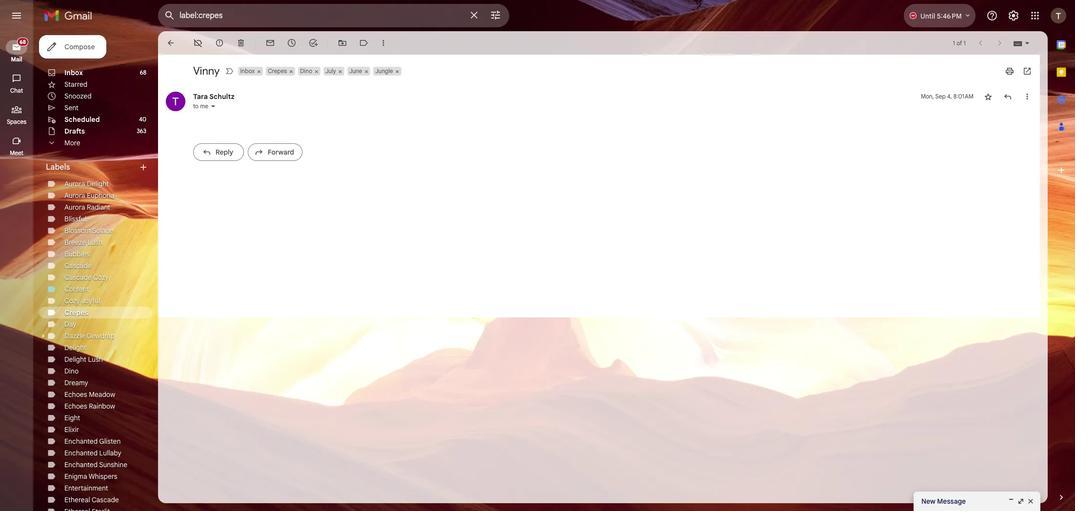 Task type: locate. For each thing, give the bounding box(es) containing it.
1 vertical spatial 68
[[140, 69, 146, 76]]

meet heading
[[0, 149, 33, 157]]

entertainment
[[64, 484, 108, 493]]

echoes up eight
[[64, 402, 87, 411]]

2 vertical spatial cascade
[[92, 496, 119, 505]]

inbox down delete image
[[240, 67, 255, 75]]

content
[[64, 285, 89, 294]]

inbox for inbox button
[[240, 67, 255, 75]]

mon,
[[922, 93, 935, 100]]

echoes rainbow
[[64, 402, 115, 411]]

68 up 40
[[140, 69, 146, 76]]

delete image
[[236, 38, 246, 48]]

mon, sep 4, 8:01 am cell
[[922, 92, 974, 102]]

blossom solace
[[64, 227, 113, 235]]

message
[[938, 497, 967, 506]]

dazzle dewdrop link
[[64, 332, 115, 341]]

lush down blossom solace link
[[88, 238, 103, 247]]

echoes for echoes rainbow
[[64, 402, 87, 411]]

1 horizontal spatial crepes
[[268, 67, 287, 75]]

dino link
[[64, 367, 79, 376]]

dino up dreamy link
[[64, 367, 79, 376]]

aurora for aurora euphoria
[[64, 191, 85, 200]]

1 enchanted from the top
[[64, 437, 98, 446]]

breeze lush link
[[64, 238, 103, 247]]

1 vertical spatial crepes
[[64, 309, 88, 317]]

inbox up "starred"
[[64, 68, 83, 77]]

2 echoes from the top
[[64, 402, 87, 411]]

2 vertical spatial aurora
[[64, 203, 85, 212]]

of
[[957, 39, 963, 47]]

echoes meadow link
[[64, 391, 115, 399]]

dreamy link
[[64, 379, 88, 388]]

echoes
[[64, 391, 87, 399], [64, 402, 87, 411]]

enchanted up enigma
[[64, 461, 98, 470]]

snooze image
[[287, 38, 297, 48]]

1 vertical spatial echoes
[[64, 402, 87, 411]]

lush
[[88, 238, 103, 247], [88, 355, 103, 364]]

Not starred checkbox
[[984, 92, 994, 102]]

0 vertical spatial echoes
[[64, 391, 87, 399]]

cascade
[[64, 262, 92, 270], [64, 273, 92, 282], [92, 496, 119, 505]]

echoes down dreamy link
[[64, 391, 87, 399]]

1 of 1
[[954, 39, 967, 47]]

aurora for aurora delight
[[64, 180, 85, 188]]

delight down dazzle
[[64, 344, 86, 352]]

enigma whispers link
[[64, 473, 117, 481]]

inbox inside button
[[240, 67, 255, 75]]

40
[[139, 116, 146, 123]]

1 vertical spatial cozy
[[64, 297, 80, 306]]

new
[[922, 497, 936, 506]]

aurora down aurora delight link
[[64, 191, 85, 200]]

0 vertical spatial cozy
[[93, 273, 109, 282]]

aurora euphoria
[[64, 191, 114, 200]]

mail
[[11, 56, 22, 63]]

delight up euphoria
[[87, 180, 109, 188]]

elixir
[[64, 426, 79, 434]]

aurora euphoria link
[[64, 191, 114, 200]]

3 aurora from the top
[[64, 203, 85, 212]]

minimize image
[[1008, 498, 1016, 506]]

0 horizontal spatial 1
[[954, 39, 956, 47]]

search in mail image
[[161, 7, 179, 24]]

lush down dewdrop
[[88, 355, 103, 364]]

2 aurora from the top
[[64, 191, 85, 200]]

enchanted glisten
[[64, 437, 121, 446]]

1 vertical spatial dino
[[64, 367, 79, 376]]

cozy up crepes link
[[64, 297, 80, 306]]

0 vertical spatial dino
[[300, 67, 313, 75]]

crepes left the dino button
[[268, 67, 287, 75]]

blissful link
[[64, 215, 87, 224]]

cozy up joyful
[[93, 273, 109, 282]]

labels
[[46, 163, 70, 172]]

snoozed link
[[64, 92, 92, 101]]

1 vertical spatial enchanted
[[64, 449, 98, 458]]

day
[[64, 320, 76, 329]]

1 vertical spatial cascade
[[64, 273, 92, 282]]

0 horizontal spatial crepes
[[64, 309, 88, 317]]

aurora delight
[[64, 180, 109, 188]]

0 vertical spatial cascade
[[64, 262, 92, 270]]

crepes
[[268, 67, 287, 75], [64, 309, 88, 317]]

cascade for cascade link
[[64, 262, 92, 270]]

day link
[[64, 320, 76, 329]]

show details image
[[210, 103, 216, 109]]

report spam image
[[215, 38, 225, 48]]

2 vertical spatial delight
[[64, 355, 86, 364]]

1 aurora from the top
[[64, 180, 85, 188]]

delight down delight link
[[64, 355, 86, 364]]

0 horizontal spatial inbox
[[64, 68, 83, 77]]

enchanted
[[64, 437, 98, 446], [64, 449, 98, 458], [64, 461, 98, 470]]

navigation
[[0, 31, 34, 512]]

1 right of
[[964, 39, 967, 47]]

1 horizontal spatial dino
[[300, 67, 313, 75]]

starred link
[[64, 80, 88, 89]]

0 vertical spatial crepes
[[268, 67, 287, 75]]

aurora
[[64, 180, 85, 188], [64, 191, 85, 200], [64, 203, 85, 212]]

dreamy
[[64, 379, 88, 388]]

0 vertical spatial lush
[[88, 238, 103, 247]]

1 vertical spatial delight
[[64, 344, 86, 352]]

68 link
[[6, 38, 28, 55]]

lush for delight lush
[[88, 355, 103, 364]]

2 enchanted from the top
[[64, 449, 98, 458]]

inbox button
[[238, 67, 256, 76]]

1 horizontal spatial 68
[[140, 69, 146, 76]]

navigation containing mail
[[0, 31, 34, 512]]

eight link
[[64, 414, 80, 423]]

delight
[[87, 180, 109, 188], [64, 344, 86, 352], [64, 355, 86, 364]]

aurora up aurora euphoria
[[64, 180, 85, 188]]

reply
[[216, 148, 233, 156]]

3 enchanted from the top
[[64, 461, 98, 470]]

glisten
[[99, 437, 121, 446]]

ethereal
[[64, 496, 90, 505]]

spaces heading
[[0, 118, 33, 126]]

blossom
[[64, 227, 91, 235]]

tara
[[193, 92, 208, 101]]

crepes up day
[[64, 309, 88, 317]]

select input tool image
[[1025, 39, 1031, 47]]

delight lush
[[64, 355, 103, 364]]

back to "crepes" image
[[166, 38, 176, 48]]

0 vertical spatial 68
[[20, 39, 26, 45]]

2 vertical spatial enchanted
[[64, 461, 98, 470]]

lullaby
[[99, 449, 121, 458]]

aurora up blissful
[[64, 203, 85, 212]]

enchanted down enchanted glisten link
[[64, 449, 98, 458]]

rainbow
[[89, 402, 115, 411]]

enchanted lullaby
[[64, 449, 121, 458]]

0 vertical spatial enchanted
[[64, 437, 98, 446]]

meadow
[[89, 391, 115, 399]]

1 horizontal spatial 1
[[964, 39, 967, 47]]

1 left of
[[954, 39, 956, 47]]

1 vertical spatial lush
[[88, 355, 103, 364]]

main menu image
[[11, 10, 22, 21]]

close image
[[1028, 498, 1035, 506]]

cozy
[[93, 273, 109, 282], [64, 297, 80, 306]]

cascade cozy
[[64, 273, 109, 282]]

1 vertical spatial aurora
[[64, 191, 85, 200]]

gmail image
[[44, 6, 97, 25]]

1
[[954, 39, 956, 47], [964, 39, 967, 47]]

1 echoes from the top
[[64, 391, 87, 399]]

4,
[[948, 93, 953, 100]]

chat heading
[[0, 87, 33, 95]]

mon, sep 4, 8:01 am
[[922, 93, 974, 100]]

echoes for echoes meadow
[[64, 391, 87, 399]]

cascade down bubbles
[[64, 262, 92, 270]]

0 vertical spatial aurora
[[64, 180, 85, 188]]

dino inside button
[[300, 67, 313, 75]]

68 up mail
[[20, 39, 26, 45]]

0 horizontal spatial 68
[[20, 39, 26, 45]]

crepes inside button
[[268, 67, 287, 75]]

not starred image
[[984, 92, 994, 102]]

dino left july button
[[300, 67, 313, 75]]

cascade down entertainment link
[[92, 496, 119, 505]]

cascade for cascade cozy
[[64, 273, 92, 282]]

tab list
[[1049, 31, 1076, 476]]

0 horizontal spatial dino
[[64, 367, 79, 376]]

1 horizontal spatial inbox
[[240, 67, 255, 75]]

whispers
[[89, 473, 117, 481]]

enchanted down elixir link
[[64, 437, 98, 446]]

delight for delight link
[[64, 344, 86, 352]]

remove label "crepes" image
[[193, 38, 203, 48]]

to me
[[193, 103, 208, 110]]

scheduled link
[[64, 115, 100, 124]]

cascade down cascade link
[[64, 273, 92, 282]]



Task type: describe. For each thing, give the bounding box(es) containing it.
crepes link
[[64, 309, 88, 317]]

elixir link
[[64, 426, 79, 434]]

jungle
[[376, 67, 393, 75]]

echoes meadow
[[64, 391, 115, 399]]

Search in mail text field
[[180, 11, 463, 21]]

cozy joyful
[[64, 297, 100, 306]]

8:01 am
[[954, 93, 974, 100]]

more image
[[379, 38, 389, 48]]

dino button
[[298, 67, 313, 76]]

enchanted sunshine
[[64, 461, 127, 470]]

pop out image
[[1018, 498, 1026, 506]]

july
[[326, 67, 336, 75]]

enchanted for enchanted lullaby
[[64, 449, 98, 458]]

0 horizontal spatial cozy
[[64, 297, 80, 306]]

content link
[[64, 285, 89, 294]]

enigma
[[64, 473, 87, 481]]

delight for delight lush
[[64, 355, 86, 364]]

more button
[[39, 137, 152, 149]]

aurora radiant
[[64, 203, 110, 212]]

drafts link
[[64, 127, 85, 136]]

advanced search options image
[[486, 5, 506, 25]]

sent
[[64, 103, 79, 112]]

dewdrop
[[87, 332, 115, 341]]

Search in mail search field
[[158, 4, 510, 27]]

joyful
[[81, 297, 100, 306]]

aurora delight link
[[64, 180, 109, 188]]

enchanted sunshine link
[[64, 461, 127, 470]]

breeze lush
[[64, 238, 103, 247]]

jungle button
[[374, 67, 394, 76]]

me
[[200, 103, 208, 110]]

mail heading
[[0, 56, 33, 63]]

inbox for inbox link
[[64, 68, 83, 77]]

breeze
[[64, 238, 86, 247]]

snoozed
[[64, 92, 92, 101]]

sep
[[936, 93, 946, 100]]

solace
[[92, 227, 113, 235]]

bubbles link
[[64, 250, 90, 259]]

delight link
[[64, 344, 86, 352]]

2 1 from the left
[[964, 39, 967, 47]]

add to tasks image
[[309, 38, 318, 48]]

tara schultz
[[193, 92, 235, 101]]

aurora for aurora radiant
[[64, 203, 85, 212]]

schultz
[[210, 92, 235, 101]]

support image
[[987, 10, 999, 21]]

cozy joyful link
[[64, 297, 100, 306]]

inbox link
[[64, 68, 83, 77]]

crepes button
[[266, 67, 288, 76]]

cascade cozy link
[[64, 273, 109, 282]]

dazzle dewdrop
[[64, 332, 115, 341]]

meet
[[10, 149, 23, 157]]

dazzle
[[64, 332, 85, 341]]

ethereal cascade link
[[64, 496, 119, 505]]

crepes for crepes button
[[268, 67, 287, 75]]

compose button
[[39, 35, 107, 59]]

sent link
[[64, 103, 79, 112]]

to
[[193, 103, 199, 110]]

forward link
[[248, 143, 303, 161]]

move to image
[[338, 38, 348, 48]]

ethereal cascade
[[64, 496, 119, 505]]

forward
[[268, 148, 294, 156]]

new message
[[922, 497, 967, 506]]

reply link
[[193, 143, 244, 161]]

drafts
[[64, 127, 85, 136]]

crepes for crepes link
[[64, 309, 88, 317]]

cascade link
[[64, 262, 92, 270]]

aurora radiant link
[[64, 203, 110, 212]]

dino for 'dino' link
[[64, 367, 79, 376]]

june button
[[348, 67, 363, 76]]

starred
[[64, 80, 88, 89]]

enchanted for enchanted glisten
[[64, 437, 98, 446]]

mark as unread image
[[266, 38, 275, 48]]

settings image
[[1009, 10, 1020, 21]]

363
[[137, 127, 146, 135]]

clear search image
[[465, 5, 484, 25]]

june
[[349, 67, 362, 75]]

labels heading
[[46, 163, 139, 172]]

0 vertical spatial delight
[[87, 180, 109, 188]]

euphoria
[[87, 191, 114, 200]]

more
[[64, 139, 80, 147]]

1 horizontal spatial cozy
[[93, 273, 109, 282]]

enchanted for enchanted sunshine
[[64, 461, 98, 470]]

blissful
[[64, 215, 87, 224]]

radiant
[[87, 203, 110, 212]]

chat
[[10, 87, 23, 94]]

eight
[[64, 414, 80, 423]]

sunshine
[[99, 461, 127, 470]]

scheduled
[[64, 115, 100, 124]]

compose
[[64, 42, 95, 51]]

july button
[[324, 67, 337, 76]]

1 1 from the left
[[954, 39, 956, 47]]

lush for breeze lush
[[88, 238, 103, 247]]

spaces
[[7, 118, 26, 125]]

labels image
[[359, 38, 369, 48]]

delight lush link
[[64, 355, 103, 364]]

enchanted glisten link
[[64, 437, 121, 446]]

dino for the dino button
[[300, 67, 313, 75]]



Task type: vqa. For each thing, say whether or not it's contained in the screenshot.


